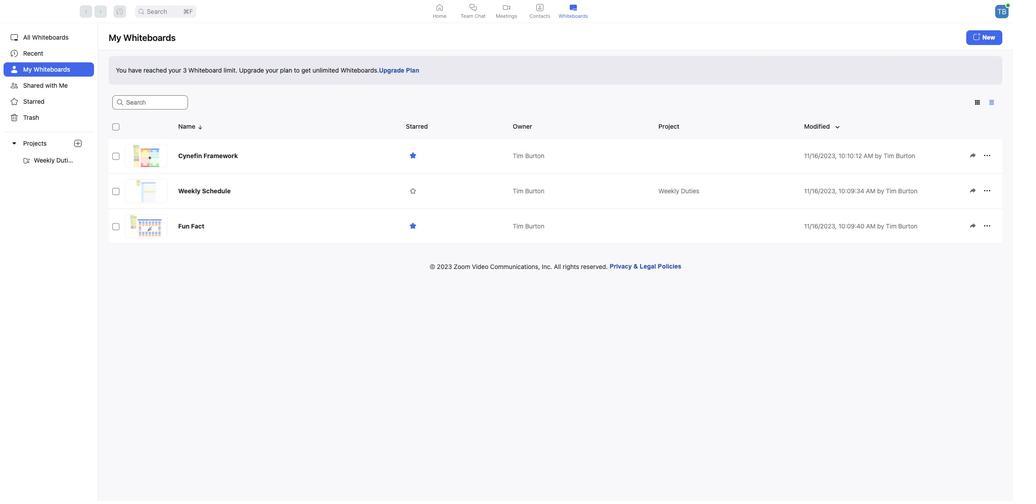 Task type: describe. For each thing, give the bounding box(es) containing it.
contacts
[[530, 13, 551, 19]]

whiteboards button
[[557, 0, 590, 23]]

home small image
[[436, 4, 444, 11]]

team chat button
[[457, 0, 490, 23]]

tab list containing home
[[423, 0, 590, 23]]

search
[[147, 7, 167, 15]]

home small image
[[436, 4, 444, 11]]

⌘f
[[183, 7, 193, 15]]



Task type: locate. For each thing, give the bounding box(es) containing it.
team
[[461, 13, 474, 19]]

whiteboard small image
[[570, 4, 577, 11], [570, 4, 577, 11]]

video on image
[[503, 4, 510, 11], [503, 4, 510, 11]]

meetings
[[496, 13, 518, 19]]

tb
[[998, 7, 1007, 16]]

chat
[[475, 13, 486, 19]]

team chat image
[[470, 4, 477, 11], [470, 4, 477, 11]]

magnifier image
[[139, 9, 144, 14], [139, 9, 144, 14]]

contacts button
[[524, 0, 557, 23]]

tab list
[[423, 0, 590, 23]]

meetings button
[[490, 0, 524, 23]]

home button
[[423, 0, 457, 23]]

team chat
[[461, 13, 486, 19]]

home
[[433, 13, 447, 19]]

whiteboards
[[559, 13, 588, 19]]

profile contact image
[[537, 4, 544, 11], [537, 4, 544, 11]]

online image
[[1007, 3, 1010, 7], [1007, 3, 1010, 7]]



